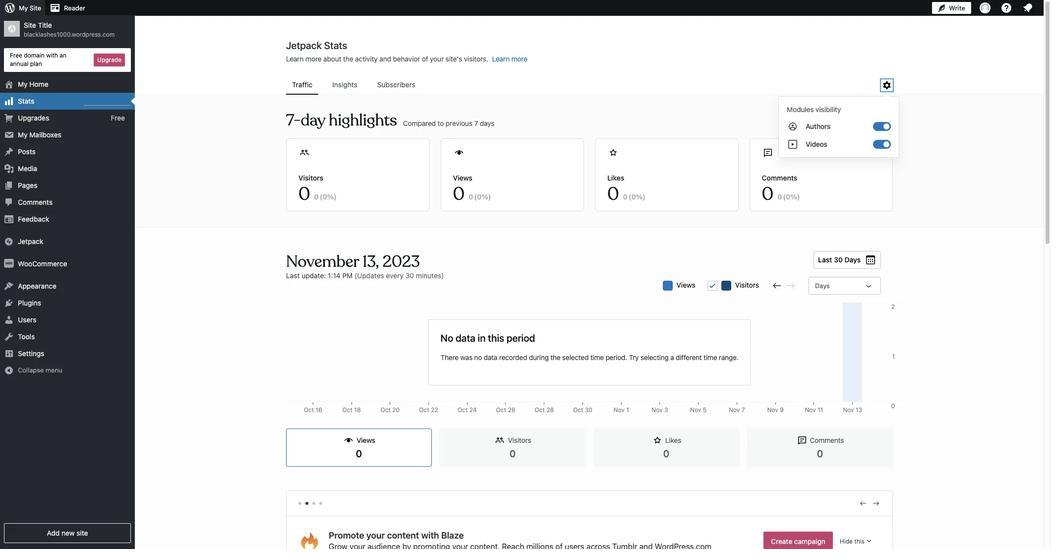 Task type: describe. For each thing, give the bounding box(es) containing it.
with blaze
[[422, 530, 464, 541]]

insights link
[[327, 76, 364, 94]]

1:14
[[328, 271, 341, 280]]

nov for nov 9
[[768, 406, 779, 414]]

upgrades
[[18, 113, 49, 122]]

title
[[38, 21, 52, 29]]

( for visitors 0 0 ( 0 %)
[[320, 193, 323, 201]]

help image
[[1001, 2, 1013, 14]]

mailboxes
[[29, 130, 61, 139]]

there
[[441, 353, 459, 361]]

woocommerce
[[18, 259, 67, 268]]

days inside dropdown button
[[816, 282, 830, 290]]

views 0
[[356, 436, 375, 459]]

compared to previous 7 days
[[403, 119, 495, 127]]

0 horizontal spatial your
[[367, 530, 385, 541]]

next image
[[872, 499, 881, 508]]

add new site
[[47, 529, 88, 537]]

oct 20
[[381, 406, 400, 414]]

previous image
[[859, 499, 868, 508]]

plugins link
[[0, 295, 135, 311]]

2023
[[383, 252, 420, 272]]

jetpack stats learn more about the activity and behavior of your site's visitors. learn more
[[286, 40, 528, 63]]

tools link
[[0, 328, 135, 345]]

promote your content with blaze
[[329, 530, 464, 541]]

appearance
[[18, 282, 56, 290]]

my mailboxes link
[[0, 126, 135, 143]]

7-day highlights
[[286, 110, 397, 130]]

of
[[422, 55, 428, 63]]

no data in this period
[[441, 332, 536, 344]]

oct 24
[[458, 406, 477, 414]]

last inside november 13, 2023 last update: 1:14 pm (updates every 30 minutes)
[[286, 271, 300, 280]]

likes for likes 0
[[666, 436, 682, 445]]

media link
[[0, 160, 135, 177]]

%) for visitors 0 0 ( 0 %)
[[327, 193, 337, 201]]

oct 16
[[304, 406, 322, 414]]

3
[[665, 406, 669, 414]]

oct 26
[[496, 406, 516, 414]]

oct for oct 22
[[419, 406, 430, 414]]

visitors for visitors 0
[[508, 436, 532, 445]]

13,
[[363, 252, 379, 272]]

site inside site title blacklashes1000.wordpress.com
[[24, 21, 36, 29]]

comments 0 0 ( 0 %)
[[762, 174, 801, 205]]

write
[[950, 4, 966, 12]]

learn more
[[492, 55, 528, 63]]

create campaign button
[[764, 532, 834, 549]]

site's
[[446, 55, 463, 63]]

views for views
[[677, 281, 696, 289]]

oct for oct 30
[[574, 406, 584, 414]]

oct 22
[[419, 406, 438, 414]]

menu inside jetpack stats 'main content'
[[286, 76, 882, 95]]

learn more link
[[492, 55, 528, 63]]

with
[[46, 52, 58, 59]]

oct 18
[[343, 406, 361, 414]]

nov 3
[[652, 406, 669, 414]]

views for views 0
[[357, 436, 375, 445]]

nov for nov 7
[[729, 406, 740, 414]]

feedback
[[18, 215, 49, 223]]

13
[[856, 406, 863, 414]]

my for my mailboxes
[[18, 130, 28, 139]]

your inside jetpack stats learn more about the activity and behavior of your site's visitors. learn more
[[430, 55, 444, 63]]

behavior
[[393, 55, 420, 63]]

0 inside comments 0
[[818, 448, 824, 459]]

nov for nov 3
[[652, 406, 663, 414]]

insights
[[333, 80, 358, 89]]

1 vertical spatial 7
[[742, 406, 746, 414]]

0 inside views 0
[[356, 448, 362, 459]]

%) for views 0 0 ( 0 %)
[[482, 193, 491, 201]]

recorded
[[500, 353, 528, 361]]

traffic link
[[286, 76, 319, 94]]

20
[[393, 406, 400, 414]]

jetpack stats main content
[[135, 39, 1044, 549]]

30 for oct
[[585, 406, 593, 414]]

my site link
[[0, 0, 45, 16]]

likes for likes 0 0 ( 0 %)
[[608, 174, 625, 182]]

modules
[[787, 105, 814, 114]]

my site
[[19, 4, 41, 12]]

0 vertical spatial this
[[488, 332, 505, 344]]

feedback link
[[0, 211, 135, 228]]

free for free domain with an annual plan
[[10, 52, 22, 59]]

selecting
[[641, 353, 669, 361]]

100,000 for 100,000 2 1 0
[[873, 303, 896, 311]]

plugins
[[18, 298, 41, 307]]

site title blacklashes1000.wordpress.com
[[24, 21, 115, 38]]

days button
[[809, 277, 882, 295]]

views for views 0 0 ( 0 %)
[[453, 174, 473, 182]]

create
[[772, 537, 793, 546]]

my home link
[[0, 76, 135, 93]]

more
[[306, 55, 322, 63]]

oct for oct 20
[[381, 406, 391, 414]]

comments 0
[[811, 436, 845, 459]]

days
[[480, 119, 495, 127]]

visibility
[[816, 105, 842, 114]]

0 inside likes 0
[[664, 448, 670, 459]]

promote
[[329, 530, 365, 541]]

my home
[[18, 80, 48, 88]]

28
[[547, 406, 554, 414]]

manage your notifications image
[[1023, 2, 1035, 14]]

visitors 0
[[508, 436, 532, 459]]

activity
[[355, 55, 378, 63]]

none checkbox inside jetpack stats 'main content'
[[708, 281, 718, 291]]

%) for comments 0 0 ( 0 %)
[[791, 193, 801, 201]]

30 for last
[[835, 256, 843, 264]]

nov for nov 11
[[806, 406, 817, 414]]

comments for comments
[[18, 198, 53, 206]]

menu
[[46, 366, 62, 374]]

comments link
[[0, 194, 135, 211]]

oct for oct 24
[[458, 406, 468, 414]]

every
[[386, 271, 404, 280]]

this inside button
[[855, 538, 865, 545]]

blacklashes1000.wordpress.com
[[24, 31, 115, 38]]

my for my home
[[18, 80, 28, 88]]

authors
[[806, 122, 831, 130]]

1 vertical spatial data
[[484, 353, 498, 361]]

( for comments 0 0 ( 0 %)
[[784, 193, 786, 201]]

nov for nov 13
[[844, 406, 855, 414]]

my for my site
[[19, 4, 28, 12]]

media
[[18, 164, 37, 172]]

likes 0
[[664, 436, 682, 459]]



Task type: locate. For each thing, give the bounding box(es) containing it.
previous
[[446, 119, 473, 127]]

0 vertical spatial visitors
[[299, 174, 324, 182]]

0 vertical spatial last
[[819, 256, 833, 264]]

visitors inside visitors 0 0 ( 0 %)
[[299, 174, 324, 182]]

1 horizontal spatial your
[[430, 55, 444, 63]]

None checkbox
[[708, 281, 718, 291]]

free down highest hourly views 0 image
[[111, 113, 125, 122]]

users
[[18, 315, 36, 324]]

annual plan
[[10, 60, 42, 67]]

oct left 18
[[343, 406, 353, 414]]

home
[[29, 80, 48, 88]]

1 vertical spatial 1
[[627, 406, 630, 414]]

0 vertical spatial 100,000
[[873, 303, 896, 311]]

oct left the 28
[[535, 406, 545, 414]]

2 horizontal spatial views
[[677, 281, 696, 289]]

last left update:
[[286, 271, 300, 280]]

tooltip
[[774, 91, 900, 158]]

( for views 0 0 ( 0 %)
[[475, 193, 477, 201]]

7 nov from the left
[[844, 406, 855, 414]]

( for likes 0 0 ( 0 %)
[[629, 193, 632, 201]]

1 vertical spatial 30
[[406, 271, 414, 280]]

100,000 right 13
[[873, 406, 896, 414]]

days inside button
[[845, 256, 861, 264]]

1 img image from the top
[[4, 236, 14, 246]]

1 vertical spatial last
[[286, 271, 300, 280]]

0 horizontal spatial last
[[286, 271, 300, 280]]

0 vertical spatial your
[[430, 55, 444, 63]]

0 horizontal spatial 7
[[475, 119, 478, 127]]

site
[[77, 529, 88, 537]]

period
[[507, 332, 536, 344]]

during
[[529, 353, 549, 361]]

last 30 days
[[819, 256, 861, 264]]

3 nov from the left
[[691, 406, 702, 414]]

oct left 26
[[496, 406, 507, 414]]

the inside jetpack stats learn more about the activity and behavior of your site's visitors. learn more
[[343, 55, 354, 63]]

1 nov from the left
[[614, 406, 625, 414]]

30 right every
[[406, 271, 414, 280]]

the right about
[[343, 55, 354, 63]]

data right no
[[484, 353, 498, 361]]

2 horizontal spatial 30
[[835, 256, 843, 264]]

stats
[[18, 97, 34, 105]]

nov left 9
[[768, 406, 779, 414]]

30 left nov 1
[[585, 406, 593, 414]]

my
[[19, 4, 28, 12], [18, 80, 28, 88], [18, 130, 28, 139]]

100,000 down days dropdown button
[[873, 303, 896, 311]]

nov left 13
[[844, 406, 855, 414]]

oct left 24
[[458, 406, 468, 414]]

0 inside '100,000 2 1 0'
[[892, 402, 896, 410]]

add new site link
[[4, 523, 131, 543]]

traffic
[[292, 80, 313, 89]]

1 horizontal spatial last
[[819, 256, 833, 264]]

9
[[781, 406, 784, 414]]

oct left 20
[[381, 406, 391, 414]]

img image left woocommerce
[[4, 259, 14, 269]]

2 vertical spatial views
[[357, 436, 375, 445]]

free for free
[[111, 113, 125, 122]]

november 13, 2023 last update: 1:14 pm (updates every 30 minutes)
[[286, 252, 444, 280]]

1 vertical spatial free
[[111, 113, 125, 122]]

0 vertical spatial 30
[[835, 256, 843, 264]]

upgrade button
[[94, 53, 125, 66]]

oct right the 28
[[574, 406, 584, 414]]

selected
[[563, 353, 589, 361]]

2 horizontal spatial comments
[[811, 436, 845, 445]]

your left "content"
[[367, 530, 385, 541]]

1 horizontal spatial 7
[[742, 406, 746, 414]]

5 oct from the left
[[458, 406, 468, 414]]

1 ( from the left
[[320, 193, 323, 201]]

1 horizontal spatial 1
[[893, 353, 896, 360]]

2 vertical spatial 30
[[585, 406, 593, 414]]

jetpack link
[[0, 233, 135, 250]]

1 %) from the left
[[327, 193, 337, 201]]

time left range.
[[704, 353, 718, 361]]

img image
[[4, 236, 14, 246], [4, 259, 14, 269]]

nov 13
[[844, 406, 863, 414]]

0 horizontal spatial days
[[816, 282, 830, 290]]

nov 11
[[806, 406, 824, 414]]

this right the in
[[488, 332, 505, 344]]

1 horizontal spatial comments
[[762, 174, 798, 182]]

100,000
[[873, 303, 896, 311], [873, 406, 896, 414]]

oct left "16"
[[304, 406, 314, 414]]

free inside free domain with an annual plan
[[10, 52, 22, 59]]

1 horizontal spatial views
[[453, 174, 473, 182]]

site up title
[[30, 4, 41, 12]]

img image for woocommerce
[[4, 259, 14, 269]]

0 horizontal spatial data
[[456, 332, 476, 344]]

write link
[[933, 0, 972, 16]]

stats link
[[0, 93, 135, 109]]

26
[[508, 406, 516, 414]]

nov left 3
[[652, 406, 663, 414]]

0 horizontal spatial comments
[[18, 198, 53, 206]]

1 horizontal spatial free
[[111, 113, 125, 122]]

%) inside visitors 0 0 ( 0 %)
[[327, 193, 337, 201]]

domain
[[24, 52, 45, 59]]

comments inside comments 0 0 ( 0 %)
[[762, 174, 798, 182]]

nov
[[614, 406, 625, 414], [652, 406, 663, 414], [691, 406, 702, 414], [729, 406, 740, 414], [768, 406, 779, 414], [806, 406, 817, 414], [844, 406, 855, 414]]

range.
[[719, 353, 739, 361]]

0 vertical spatial the
[[343, 55, 354, 63]]

7 left nov 9
[[742, 406, 746, 414]]

( inside comments 0 0 ( 0 %)
[[784, 193, 786, 201]]

0 horizontal spatial visitors
[[299, 174, 324, 182]]

4 ( from the left
[[784, 193, 786, 201]]

this right 'hide'
[[855, 538, 865, 545]]

views
[[453, 174, 473, 182], [677, 281, 696, 289], [357, 436, 375, 445]]

hide this button
[[834, 532, 881, 549]]

nov right 5
[[729, 406, 740, 414]]

0 horizontal spatial this
[[488, 332, 505, 344]]

7 oct from the left
[[535, 406, 545, 414]]

11
[[818, 406, 824, 414]]

1 inside '100,000 2 1 0'
[[893, 353, 896, 360]]

1 horizontal spatial time
[[704, 353, 718, 361]]

tools
[[18, 332, 35, 341]]

settings
[[18, 349, 44, 358]]

2 vertical spatial my
[[18, 130, 28, 139]]

1 horizontal spatial days
[[845, 256, 861, 264]]

0 horizontal spatial 30
[[406, 271, 414, 280]]

oct for oct 28
[[535, 406, 545, 414]]

5 nov from the left
[[768, 406, 779, 414]]

7 left days
[[475, 119, 478, 127]]

videos
[[806, 140, 828, 148]]

1 horizontal spatial this
[[855, 538, 865, 545]]

%) for likes 0 0 ( 0 %)
[[636, 193, 646, 201]]

try
[[629, 353, 639, 361]]

0 inside visitors 0
[[510, 448, 516, 459]]

0 vertical spatial data
[[456, 332, 476, 344]]

4 oct from the left
[[419, 406, 430, 414]]

1 horizontal spatial 30
[[585, 406, 593, 414]]

comments for comments 0 0 ( 0 %)
[[762, 174, 798, 182]]

collapse
[[18, 366, 44, 374]]

1 vertical spatial comments
[[18, 198, 53, 206]]

(
[[320, 193, 323, 201], [475, 193, 477, 201], [629, 193, 632, 201], [784, 193, 786, 201]]

last inside button
[[819, 256, 833, 264]]

your right of
[[430, 55, 444, 63]]

%) inside views 0 0 ( 0 %)
[[482, 193, 491, 201]]

visitors for visitors 0 0 ( 0 %)
[[299, 174, 324, 182]]

0 vertical spatial views
[[453, 174, 473, 182]]

0 vertical spatial 1
[[893, 353, 896, 360]]

0 vertical spatial likes
[[608, 174, 625, 182]]

1 horizontal spatial visitors
[[508, 436, 532, 445]]

%) inside likes 0 0 ( 0 %)
[[636, 193, 646, 201]]

visitors 0 0 ( 0 %)
[[299, 174, 337, 205]]

0 horizontal spatial free
[[10, 52, 22, 59]]

pager controls element
[[287, 491, 893, 516]]

6 nov from the left
[[806, 406, 817, 414]]

0 horizontal spatial time
[[591, 353, 604, 361]]

1 vertical spatial img image
[[4, 259, 14, 269]]

nov right oct 30
[[614, 406, 625, 414]]

about
[[324, 55, 342, 63]]

create campaign
[[772, 537, 826, 546]]

30 up days dropdown button
[[835, 256, 843, 264]]

collapse menu link
[[0, 362, 135, 378]]

2 %) from the left
[[482, 193, 491, 201]]

likes inside likes 0
[[666, 436, 682, 445]]

0 vertical spatial comments
[[762, 174, 798, 182]]

free up annual plan
[[10, 52, 22, 59]]

appearance link
[[0, 278, 135, 295]]

30 inside november 13, 2023 last update: 1:14 pm (updates every 30 minutes)
[[406, 271, 414, 280]]

0 horizontal spatial the
[[343, 55, 354, 63]]

2 oct from the left
[[343, 406, 353, 414]]

img image inside woocommerce link
[[4, 259, 14, 269]]

hide
[[840, 538, 853, 545]]

0 horizontal spatial 1
[[627, 406, 630, 414]]

campaign
[[795, 537, 826, 546]]

( inside views 0 0 ( 0 %)
[[475, 193, 477, 201]]

6 oct from the left
[[496, 406, 507, 414]]

1 time from the left
[[591, 353, 604, 361]]

1 horizontal spatial the
[[551, 353, 561, 361]]

2 vertical spatial comments
[[811, 436, 845, 445]]

pages
[[18, 181, 37, 189]]

2 time from the left
[[704, 353, 718, 361]]

( inside likes 0 0 ( 0 %)
[[629, 193, 632, 201]]

to
[[438, 119, 444, 127]]

1 vertical spatial the
[[551, 353, 561, 361]]

nov for nov 5
[[691, 406, 702, 414]]

0 vertical spatial my
[[19, 4, 28, 12]]

oct 28
[[535, 406, 554, 414]]

3 oct from the left
[[381, 406, 391, 414]]

visitors for visitors
[[736, 281, 760, 289]]

3 ( from the left
[[629, 193, 632, 201]]

subscribers
[[378, 80, 416, 89]]

100,000 for 100,000
[[873, 406, 896, 414]]

nov for nov 1
[[614, 406, 625, 414]]

data left the in
[[456, 332, 476, 344]]

0 vertical spatial img image
[[4, 236, 14, 246]]

2 horizontal spatial visitors
[[736, 281, 760, 289]]

the
[[343, 55, 354, 63], [551, 353, 561, 361]]

posts link
[[0, 143, 135, 160]]

1 vertical spatial days
[[816, 282, 830, 290]]

2 nov from the left
[[652, 406, 663, 414]]

1 vertical spatial site
[[24, 21, 36, 29]]

days up days dropdown button
[[845, 256, 861, 264]]

nov left 5
[[691, 406, 702, 414]]

2 ( from the left
[[475, 193, 477, 201]]

users link
[[0, 311, 135, 328]]

4 %) from the left
[[791, 193, 801, 201]]

img image inside jetpack link
[[4, 236, 14, 246]]

last
[[819, 256, 833, 264], [286, 271, 300, 280]]

content
[[387, 530, 419, 541]]

8 oct from the left
[[574, 406, 584, 414]]

24
[[470, 406, 477, 414]]

pages link
[[0, 177, 135, 194]]

comments
[[762, 174, 798, 182], [18, 198, 53, 206], [811, 436, 845, 445]]

1 vertical spatial views
[[677, 281, 696, 289]]

november
[[286, 252, 359, 272]]

( inside visitors 0 0 ( 0 %)
[[320, 193, 323, 201]]

menu containing traffic
[[286, 76, 882, 95]]

nov left 11 at right bottom
[[806, 406, 817, 414]]

oct for oct 26
[[496, 406, 507, 414]]

0 horizontal spatial likes
[[608, 174, 625, 182]]

menu
[[286, 76, 882, 95]]

oct for oct 18
[[343, 406, 353, 414]]

last 30 days button
[[814, 251, 882, 269]]

day
[[301, 110, 326, 130]]

oct
[[304, 406, 314, 414], [343, 406, 353, 414], [381, 406, 391, 414], [419, 406, 430, 414], [458, 406, 468, 414], [496, 406, 507, 414], [535, 406, 545, 414], [574, 406, 584, 414]]

0 horizontal spatial views
[[357, 436, 375, 445]]

likes inside likes 0 0 ( 0 %)
[[608, 174, 625, 182]]

oct left the 22
[[419, 406, 430, 414]]

new
[[62, 529, 75, 537]]

%) inside comments 0 0 ( 0 %)
[[791, 193, 801, 201]]

my left home
[[18, 80, 28, 88]]

2 img image from the top
[[4, 259, 14, 269]]

4 nov from the left
[[729, 406, 740, 414]]

oct 30
[[574, 406, 593, 414]]

site
[[30, 4, 41, 12], [24, 21, 36, 29]]

1 vertical spatial visitors
[[736, 281, 760, 289]]

visitors.
[[464, 55, 489, 63]]

0 vertical spatial site
[[30, 4, 41, 12]]

1 horizontal spatial data
[[484, 353, 498, 361]]

img image left jetpack
[[4, 236, 14, 246]]

the right during
[[551, 353, 561, 361]]

1 horizontal spatial likes
[[666, 436, 682, 445]]

1 vertical spatial this
[[855, 538, 865, 545]]

2 vertical spatial visitors
[[508, 436, 532, 445]]

1 vertical spatial your
[[367, 530, 385, 541]]

views inside views 0 0 ( 0 %)
[[453, 174, 473, 182]]

img image for jetpack
[[4, 236, 14, 246]]

views inside views 0
[[357, 436, 375, 445]]

compared
[[403, 119, 436, 127]]

time
[[591, 353, 604, 361], [704, 353, 718, 361]]

subscribers link
[[372, 76, 422, 94]]

my inside "link"
[[19, 4, 28, 12]]

highlights
[[329, 110, 397, 130]]

1 vertical spatial my
[[18, 80, 28, 88]]

jetpack stats
[[286, 40, 348, 51]]

1 vertical spatial 100,000
[[873, 406, 896, 414]]

30 inside last 30 days button
[[835, 256, 843, 264]]

comments for comments 0
[[811, 436, 845, 445]]

2 100,000 from the top
[[873, 406, 896, 414]]

1 vertical spatial likes
[[666, 436, 682, 445]]

my profile image
[[980, 2, 991, 13]]

my up posts
[[18, 130, 28, 139]]

time left "period."
[[591, 353, 604, 361]]

nov 1
[[614, 406, 630, 414]]

posts
[[18, 147, 36, 156]]

5
[[703, 406, 707, 414]]

0 vertical spatial free
[[10, 52, 22, 59]]

1 100,000 from the top
[[873, 303, 896, 311]]

tooltip containing modules visibility
[[774, 91, 900, 158]]

nov 7
[[729, 406, 746, 414]]

upgrade
[[97, 56, 122, 63]]

woocommerce link
[[0, 255, 135, 272]]

0 vertical spatial 7
[[475, 119, 478, 127]]

oct for oct 16
[[304, 406, 314, 414]]

in
[[478, 332, 486, 344]]

0 vertical spatial days
[[845, 256, 861, 264]]

days down last 30 days
[[816, 282, 830, 290]]

3 %) from the left
[[636, 193, 646, 201]]

site left title
[[24, 21, 36, 29]]

site inside "link"
[[30, 4, 41, 12]]

last up days dropdown button
[[819, 256, 833, 264]]

highest hourly views 0 image
[[84, 99, 131, 105]]

likes
[[608, 174, 625, 182], [666, 436, 682, 445]]

1 oct from the left
[[304, 406, 314, 414]]

my left reader link
[[19, 4, 28, 12]]

modules visibility
[[787, 105, 842, 114]]



Task type: vqa. For each thing, say whether or not it's contained in the screenshot.
the My related to My Mailboxes
yes



